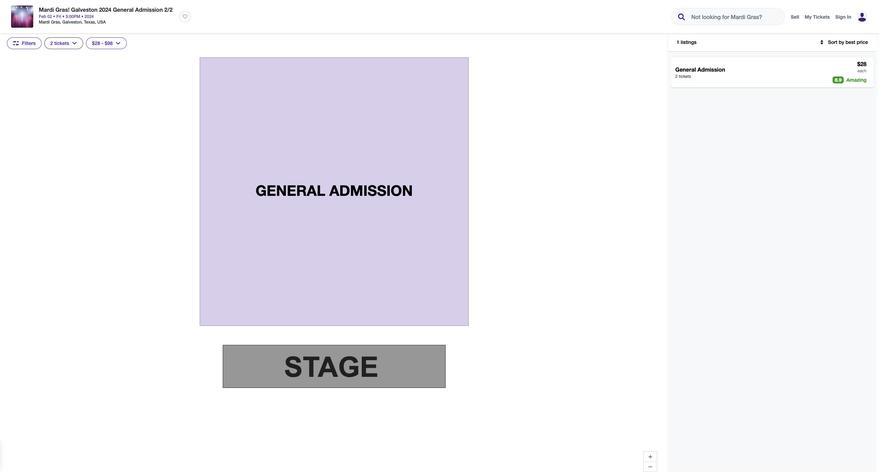 Task type: locate. For each thing, give the bounding box(es) containing it.
gras!
[[55, 6, 70, 13]]

tickets down ,
[[54, 40, 69, 46]]

sort by best price
[[829, 39, 869, 45]]

1 • from the left
[[53, 14, 55, 19]]

1 vertical spatial mardi
[[39, 19, 50, 25]]

•
[[53, 14, 55, 19], [62, 14, 65, 19], [81, 14, 83, 19]]

1 vertical spatial tickets
[[679, 74, 692, 79]]

galveston,
[[62, 19, 83, 25]]

1 horizontal spatial admission
[[698, 66, 726, 73]]

1
[[677, 39, 680, 45]]

0 horizontal spatial •
[[53, 14, 55, 19]]

filters
[[22, 40, 36, 46]]

$28 left '-'
[[92, 40, 100, 46]]

by
[[839, 39, 845, 45]]

2 tickets button
[[44, 37, 83, 49]]

0 vertical spatial 2024
[[99, 6, 111, 13]]

$98
[[105, 40, 113, 46]]

0 vertical spatial admission
[[135, 6, 163, 13]]

gras
[[51, 19, 60, 25]]

1 vertical spatial 2024
[[85, 14, 94, 19]]

1 horizontal spatial 2
[[676, 74, 678, 79]]

0 vertical spatial general
[[113, 6, 134, 13]]

mardi down feb
[[39, 19, 50, 25]]

1 vertical spatial general
[[676, 66, 696, 73]]

1 horizontal spatial tickets
[[679, 74, 692, 79]]

0 vertical spatial 2
[[50, 40, 53, 46]]

1 vertical spatial $28
[[858, 61, 867, 67]]

1 horizontal spatial $28
[[858, 61, 867, 67]]

1 vertical spatial admission
[[698, 66, 726, 73]]

admission
[[135, 6, 163, 13], [698, 66, 726, 73]]

1 horizontal spatial general
[[676, 66, 696, 73]]

galveston
[[71, 6, 98, 13]]

• down galveston
[[81, 14, 83, 19]]

tickets down 1 listings on the top right of the page
[[679, 74, 692, 79]]

1 horizontal spatial •
[[62, 14, 65, 19]]

general inside general admission 2 tickets
[[676, 66, 696, 73]]

0 vertical spatial mardi
[[39, 6, 54, 13]]

general
[[113, 6, 134, 13], [676, 66, 696, 73]]

-
[[101, 40, 103, 46]]

5:00pm
[[66, 14, 80, 19]]

0 vertical spatial tickets
[[54, 40, 69, 46]]

02
[[47, 14, 52, 19]]

sign
[[836, 14, 846, 20]]

0 horizontal spatial admission
[[135, 6, 163, 13]]

2 down 1
[[676, 74, 678, 79]]

0 horizontal spatial $28
[[92, 40, 100, 46]]

tickets inside 'button'
[[54, 40, 69, 46]]

$28
[[92, 40, 100, 46], [858, 61, 867, 67]]

mardi gras! galveston 2024 general admission 2/2 feb 02 • fri • 5:00pm • 2024 mardi gras , galveston, texas, usa
[[39, 6, 173, 25]]

sign in
[[836, 14, 852, 20]]

Not looking for Mardi Gras? search field
[[686, 8, 784, 25]]

$28 inside button
[[92, 40, 100, 46]]

2024
[[99, 6, 111, 13], [85, 14, 94, 19]]

general inside mardi gras! galveston 2024 general admission 2/2 feb 02 • fri • 5:00pm • 2024 mardi gras , galveston, texas, usa
[[113, 6, 134, 13]]

2
[[50, 40, 53, 46], [676, 74, 678, 79]]

0 horizontal spatial general
[[113, 6, 134, 13]]

tickets
[[54, 40, 69, 46], [679, 74, 692, 79]]

mardi
[[39, 6, 54, 13], [39, 19, 50, 25]]

2024 up texas,
[[85, 14, 94, 19]]

texas,
[[84, 19, 96, 25]]

• right 02
[[53, 14, 55, 19]]

• right fri
[[62, 14, 65, 19]]

feb
[[39, 14, 46, 19]]

amazing
[[847, 77, 867, 83]]

0 horizontal spatial tickets
[[54, 40, 69, 46]]

0 horizontal spatial 2024
[[85, 14, 94, 19]]

$28 up each
[[858, 61, 867, 67]]

0 horizontal spatial 2
[[50, 40, 53, 46]]

sell
[[791, 14, 800, 20]]

best
[[846, 39, 856, 45]]

0 vertical spatial $28
[[92, 40, 100, 46]]

1 listings
[[677, 39, 697, 45]]

1 mardi from the top
[[39, 6, 54, 13]]

general admission 2 tickets
[[676, 66, 726, 79]]

mardi up 02
[[39, 6, 54, 13]]

,
[[60, 19, 61, 25]]

2 horizontal spatial •
[[81, 14, 83, 19]]

2 mardi from the top
[[39, 19, 50, 25]]

2 inside 2 tickets 'button'
[[50, 40, 53, 46]]

2024 up usa
[[99, 6, 111, 13]]

2 down mardi gras link
[[50, 40, 53, 46]]

1 vertical spatial 2
[[676, 74, 678, 79]]



Task type: describe. For each thing, give the bounding box(es) containing it.
my tickets link
[[805, 14, 830, 20]]

1 horizontal spatial 2024
[[99, 6, 111, 13]]

my tickets
[[805, 14, 830, 20]]

admission inside general admission 2 tickets
[[698, 66, 726, 73]]

2 tickets
[[50, 40, 69, 46]]

price
[[857, 39, 869, 45]]

admission inside mardi gras! galveston 2024 general admission 2/2 feb 02 • fri • 5:00pm • 2024 mardi gras , galveston, texas, usa
[[135, 6, 163, 13]]

$28 - $98 button
[[86, 37, 127, 49]]

mardi gras link
[[39, 19, 60, 25]]

$28 for $28 - $98
[[92, 40, 100, 46]]

sign in link
[[836, 14, 852, 20]]

$28 for $28
[[858, 61, 867, 67]]

zoom out button image
[[648, 465, 654, 471]]

mardi gras! galveston 2024 general admission 2/2 link
[[39, 6, 173, 14]]

each
[[858, 69, 867, 74]]

2 • from the left
[[62, 14, 65, 19]]

in
[[848, 14, 852, 20]]

$28 - $98
[[92, 40, 113, 46]]

sort
[[829, 39, 838, 45]]

2 inside general admission 2 tickets
[[676, 74, 678, 79]]

my
[[805, 14, 812, 20]]

tickets
[[814, 14, 830, 20]]

3 • from the left
[[81, 14, 83, 19]]

2/2
[[164, 6, 173, 13]]

listings
[[681, 39, 697, 45]]

fri
[[56, 14, 61, 19]]

tickets inside general admission 2 tickets
[[679, 74, 692, 79]]

sell link
[[791, 14, 800, 20]]

filters button
[[7, 37, 42, 49]]

usa
[[97, 19, 106, 25]]

zoom in button image
[[648, 455, 654, 460]]

8.9
[[835, 77, 842, 83]]

mardi gras tickets image
[[11, 6, 33, 28]]



Task type: vqa. For each thing, say whether or not it's contained in the screenshot.
Galveston,
yes



